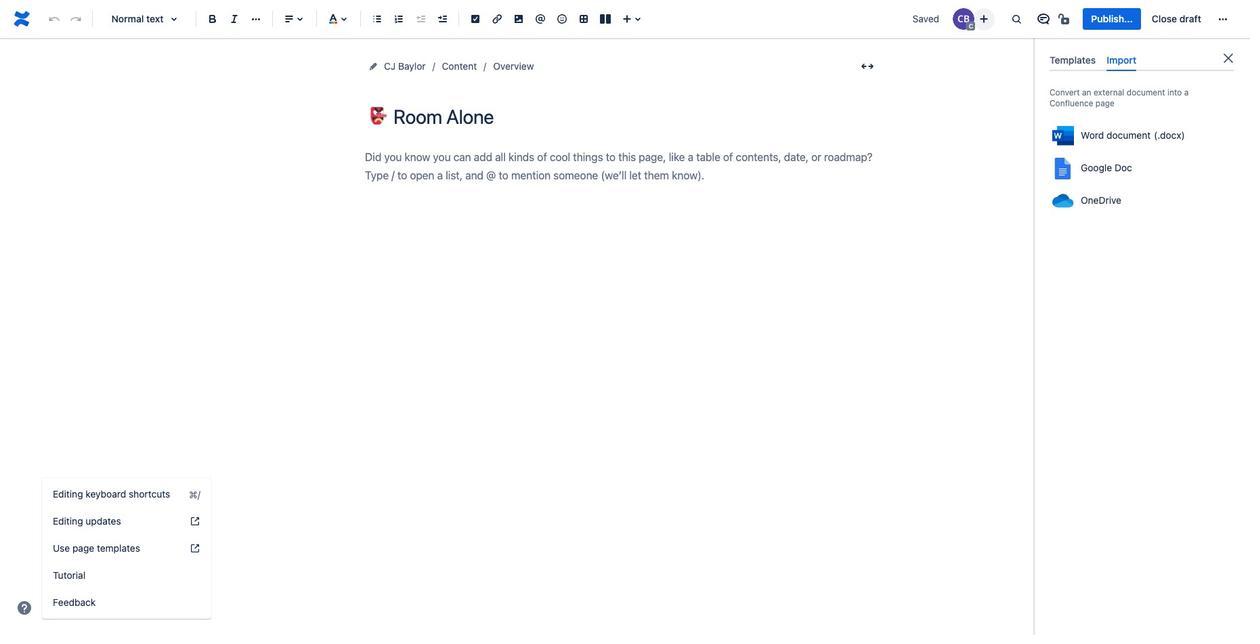 Task type: vqa. For each thing, say whether or not it's contained in the screenshot.
chevron icon in Stay On Top Of Your Plan dropdown button
no



Task type: locate. For each thing, give the bounding box(es) containing it.
:japanese_goblin: image
[[370, 107, 388, 125]]

bullet list ⌘⇧8 image
[[369, 11, 386, 27]]

text
[[146, 13, 164, 24]]

action item image
[[468, 11, 484, 27]]

page right use
[[72, 543, 94, 554]]

word document (.docx)
[[1081, 130, 1186, 141]]

use
[[53, 543, 70, 554]]

tutorial
[[53, 570, 85, 581]]

page
[[1096, 98, 1115, 109], [72, 543, 94, 554]]

0 vertical spatial help image
[[190, 516, 201, 527]]

editing
[[53, 489, 83, 500], [53, 516, 83, 527]]

2 editing from the top
[[53, 516, 83, 527]]

help image
[[190, 516, 201, 527], [16, 600, 33, 617]]

cj baylor
[[384, 60, 426, 72]]

feedback button
[[42, 590, 211, 617]]

editing up the editing updates
[[53, 489, 83, 500]]

baylor
[[398, 60, 426, 72]]

1 horizontal spatial help image
[[190, 516, 201, 527]]

⌘/
[[189, 489, 201, 500]]

indent tab image
[[434, 11, 451, 27]]

0 horizontal spatial page
[[72, 543, 94, 554]]

1 vertical spatial editing
[[53, 516, 83, 527]]

doc
[[1115, 162, 1133, 174]]

editing for editing updates
[[53, 516, 83, 527]]

help image up help image
[[190, 516, 201, 527]]

word
[[1081, 130, 1105, 141]]

0 vertical spatial document
[[1127, 88, 1166, 98]]

1 vertical spatial page
[[72, 543, 94, 554]]

bold ⌘b image
[[205, 11, 221, 27]]

close draft button
[[1144, 8, 1210, 30]]

close
[[1153, 13, 1178, 24]]

a
[[1185, 88, 1189, 98]]

help image left feedback
[[16, 600, 33, 617]]

content link
[[442, 58, 477, 75]]

document inside convert an external document into a confluence page
[[1127, 88, 1166, 98]]

help image
[[190, 543, 201, 554]]

cj
[[384, 60, 396, 72]]

close templates and import image
[[1221, 50, 1237, 66]]

1 horizontal spatial page
[[1096, 98, 1115, 109]]

document up "doc"
[[1107, 130, 1151, 141]]

page down external
[[1096, 98, 1115, 109]]

document left into
[[1127, 88, 1166, 98]]

updates
[[86, 516, 121, 527]]

0 horizontal spatial help image
[[16, 600, 33, 617]]

normal
[[111, 13, 144, 24]]

tab list
[[1045, 49, 1240, 71]]

tutorial button
[[42, 562, 211, 590]]

document
[[1127, 88, 1166, 98], [1107, 130, 1151, 141]]

0 vertical spatial page
[[1096, 98, 1115, 109]]

draft
[[1180, 13, 1202, 24]]

google
[[1081, 162, 1113, 174]]

convert an external document into a confluence page
[[1050, 88, 1189, 109]]

overview link
[[493, 58, 534, 75]]

close draft
[[1153, 13, 1202, 24]]

emoji image
[[554, 11, 571, 27]]

templates
[[1050, 54, 1097, 66]]

tab list containing templates
[[1045, 49, 1240, 71]]

find and replace image
[[1009, 11, 1025, 27]]

onedrive button
[[1048, 185, 1237, 218]]

no restrictions image
[[1058, 11, 1074, 27]]

editing up use
[[53, 516, 83, 527]]

feedback
[[53, 597, 96, 608]]

1 vertical spatial help image
[[16, 600, 33, 617]]

normal text button
[[98, 4, 190, 34]]

publish... button
[[1084, 8, 1142, 30]]

1 editing from the top
[[53, 489, 83, 500]]

italic ⌘i image
[[226, 11, 243, 27]]

0 vertical spatial editing
[[53, 489, 83, 500]]



Task type: describe. For each thing, give the bounding box(es) containing it.
undo ⌘z image
[[46, 11, 62, 27]]

cj baylor link
[[384, 58, 426, 75]]

outdent ⇧tab image
[[413, 11, 429, 27]]

align left image
[[281, 11, 297, 27]]

import
[[1107, 54, 1137, 66]]

editing updates
[[53, 516, 121, 527]]

use page templates link
[[42, 535, 211, 562]]

layouts image
[[598, 11, 614, 27]]

editing for editing keyboard shortcuts
[[53, 489, 83, 500]]

convert
[[1050, 88, 1081, 98]]

keyboard
[[86, 489, 126, 500]]

confluence image
[[11, 8, 33, 30]]

saved
[[913, 13, 940, 24]]

confluence
[[1050, 98, 1094, 109]]

(.docx)
[[1155, 130, 1186, 141]]

more formatting image
[[248, 11, 264, 27]]

mention image
[[533, 11, 549, 27]]

make page full-width image
[[860, 58, 876, 75]]

invite to edit image
[[977, 11, 993, 27]]

move this page image
[[368, 61, 379, 72]]

publish...
[[1092, 13, 1134, 24]]

templates
[[97, 543, 140, 554]]

cj baylor image
[[954, 8, 975, 30]]

comment icon image
[[1036, 11, 1053, 27]]

normal text
[[111, 13, 164, 24]]

editing keyboard shortcuts
[[53, 489, 170, 500]]

into
[[1168, 88, 1183, 98]]

an
[[1083, 88, 1092, 98]]

external
[[1094, 88, 1125, 98]]

Main content area, start typing to enter text. text field
[[365, 148, 880, 186]]

1 vertical spatial document
[[1107, 130, 1151, 141]]

redo ⌘⇧z image
[[68, 11, 84, 27]]

use page templates
[[53, 543, 140, 554]]

google doc button
[[1048, 153, 1237, 185]]

numbered list ⌘⇧7 image
[[391, 11, 407, 27]]

more image
[[1216, 11, 1232, 27]]

:japanese_goblin: image
[[370, 107, 388, 125]]

editing updates link
[[42, 508, 211, 535]]

link image
[[489, 11, 506, 27]]

table image
[[576, 11, 592, 27]]

page inside convert an external document into a confluence page
[[1096, 98, 1115, 109]]

add image, video, or file image
[[511, 11, 527, 27]]

confluence image
[[11, 8, 33, 30]]

help image inside editing updates link
[[190, 516, 201, 527]]

google doc
[[1081, 162, 1133, 174]]

content
[[442, 60, 477, 72]]

overview
[[493, 60, 534, 72]]

shortcuts
[[129, 489, 170, 500]]

onedrive
[[1081, 195, 1122, 206]]

Give this page a title text field
[[394, 106, 880, 128]]



